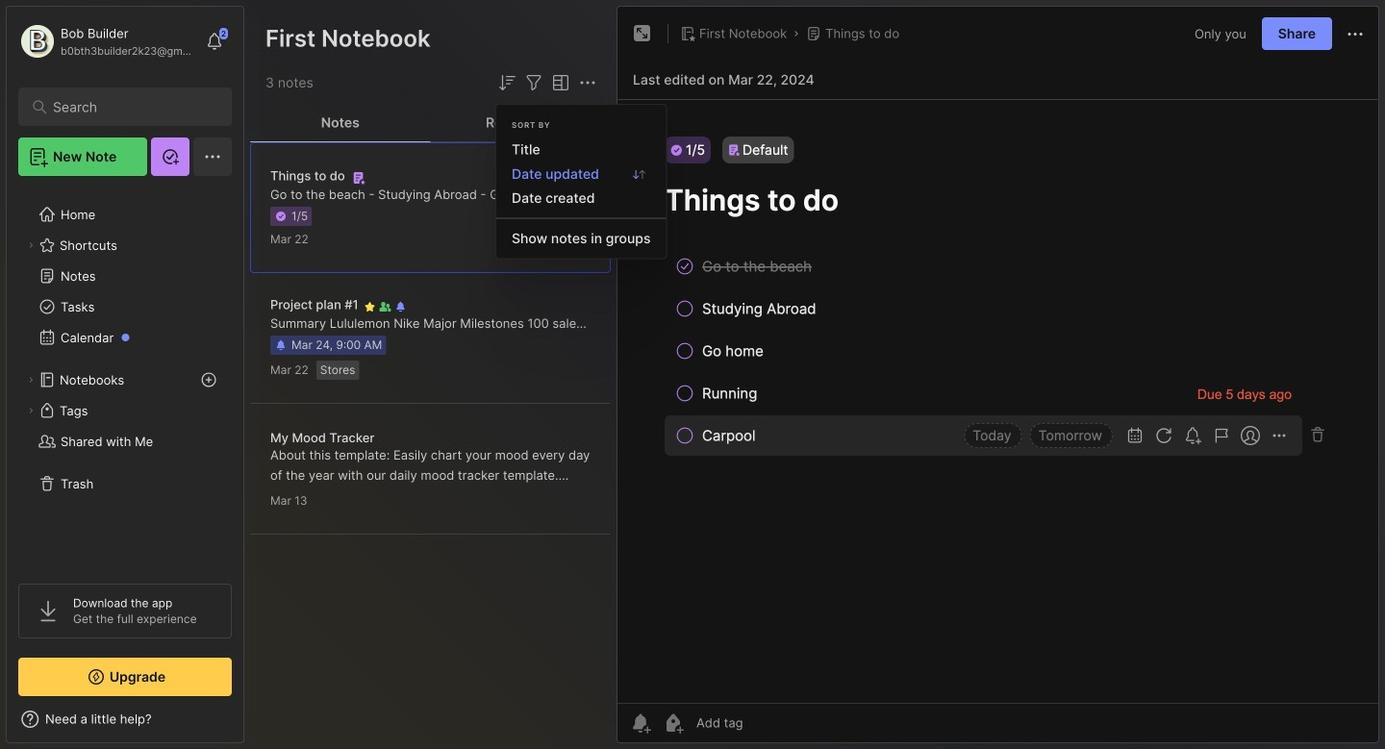 Task type: vqa. For each thing, say whether or not it's contained in the screenshot.
Add filters IMAGE
yes



Task type: describe. For each thing, give the bounding box(es) containing it.
0 horizontal spatial more actions field
[[577, 71, 600, 94]]

add tag image
[[662, 712, 685, 735]]

add filters image
[[523, 71, 546, 94]]

Sort options field
[[496, 71, 519, 94]]

Note Editor text field
[[618, 99, 1379, 704]]

WHAT'S NEW field
[[7, 705, 244, 735]]

dropdown list menu
[[497, 138, 666, 251]]

more actions image
[[1345, 23, 1368, 46]]

note window element
[[617, 6, 1380, 749]]

more actions image
[[577, 71, 600, 94]]

View options field
[[546, 71, 573, 94]]



Task type: locate. For each thing, give the bounding box(es) containing it.
Add tag field
[[695, 715, 839, 732]]

expand tags image
[[25, 405, 37, 417]]

Search text field
[[53, 98, 206, 116]]

1 horizontal spatial more actions field
[[1345, 22, 1368, 46]]

More actions field
[[1345, 22, 1368, 46], [577, 71, 600, 94]]

tab list
[[250, 104, 611, 142]]

main element
[[0, 0, 250, 750]]

add a reminder image
[[629, 712, 653, 735]]

1 vertical spatial more actions field
[[577, 71, 600, 94]]

Add filters field
[[523, 71, 546, 94]]

None search field
[[53, 95, 206, 118]]

click to collapse image
[[243, 714, 257, 737]]

none search field inside main element
[[53, 95, 206, 118]]

expand note image
[[631, 22, 654, 45]]

expand notebooks image
[[25, 374, 37, 386]]

Account field
[[18, 22, 196, 61]]

tree
[[7, 188, 244, 567]]

tree inside main element
[[7, 188, 244, 567]]

0 vertical spatial more actions field
[[1345, 22, 1368, 46]]



